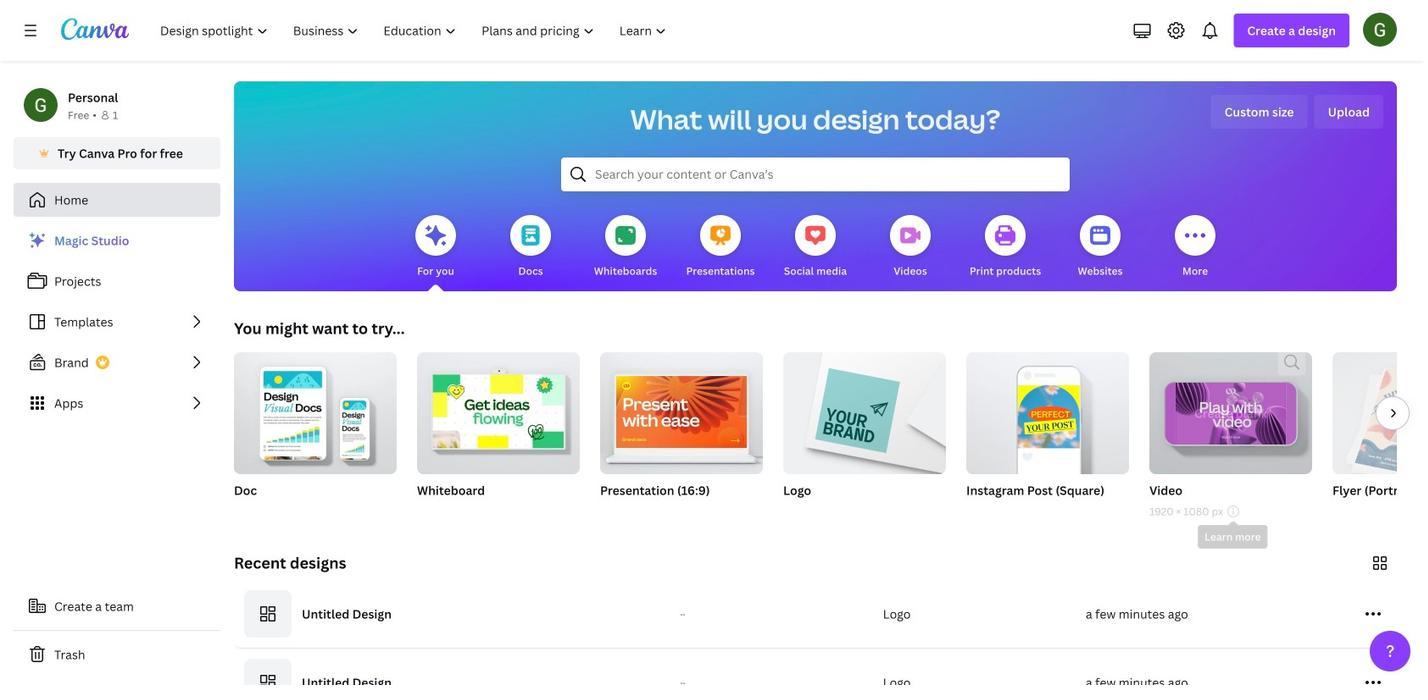 Task type: locate. For each thing, give the bounding box(es) containing it.
group
[[234, 346, 397, 521], [234, 346, 397, 475], [417, 346, 580, 521], [417, 346, 580, 475], [600, 346, 763, 521], [600, 346, 763, 475], [783, 353, 946, 521], [783, 353, 946, 475], [966, 353, 1129, 521], [1150, 353, 1312, 521], [1150, 353, 1312, 475], [1333, 353, 1424, 521], [1333, 353, 1424, 475]]

Search search field
[[595, 159, 1036, 191]]

None search field
[[561, 158, 1070, 192]]

list
[[14, 224, 220, 420]]

gary orlando image
[[1363, 13, 1397, 46]]



Task type: vqa. For each thing, say whether or not it's contained in the screenshot.
top whiteboard
no



Task type: describe. For each thing, give the bounding box(es) containing it.
top level navigation element
[[149, 14, 681, 47]]



